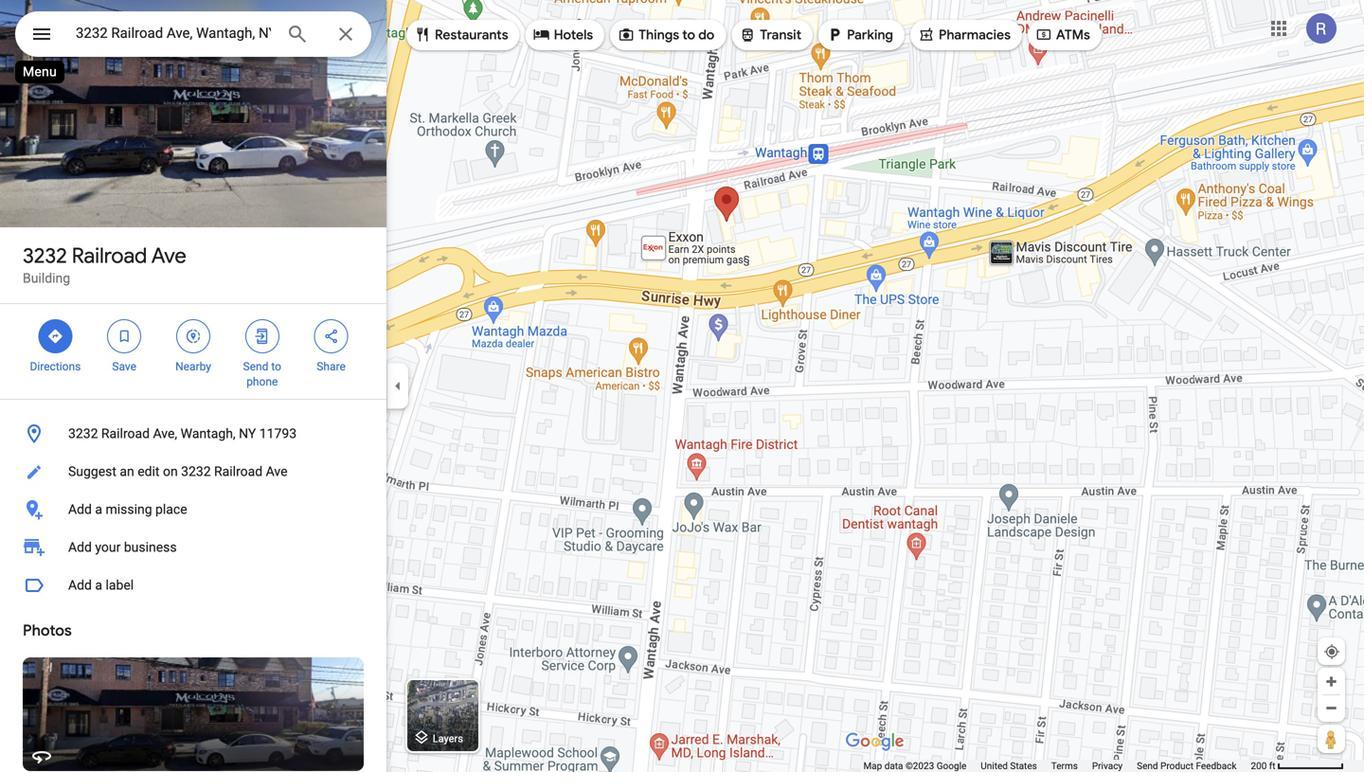 Task type: vqa. For each thing, say whether or not it's contained in the screenshot.


Task type: describe. For each thing, give the bounding box(es) containing it.
add your business
[[68, 540, 177, 555]]


[[618, 24, 635, 45]]

suggest an edit on 3232 railroad ave
[[68, 464, 288, 480]]

google account: ruby anderson  
(rubyanndersson@gmail.com) image
[[1307, 13, 1337, 44]]

none field inside 3232 railroad ave, wantagh, ny 11793 field
[[76, 22, 271, 45]]

building
[[23, 271, 70, 286]]

send for send to phone
[[243, 360, 269, 373]]

nearby
[[175, 360, 211, 373]]

on
[[163, 464, 178, 480]]

atms
[[1057, 27, 1091, 44]]

actions for 3232 railroad ave region
[[0, 304, 387, 399]]

united states
[[981, 761, 1038, 772]]

 transit
[[740, 24, 802, 45]]

3232 railroad ave building
[[23, 243, 186, 286]]

united
[[981, 761, 1008, 772]]

add a missing place
[[68, 502, 187, 518]]

zoom out image
[[1325, 701, 1339, 716]]

layers
[[433, 733, 463, 745]]

railroad for ave
[[72, 243, 147, 269]]

send for send product feedback
[[1138, 761, 1159, 772]]

to inside send to phone
[[271, 360, 282, 373]]

200 ft button
[[1252, 761, 1345, 772]]


[[827, 24, 844, 45]]

save
[[112, 360, 137, 373]]

ft
[[1270, 761, 1276, 772]]

railroad inside "button"
[[214, 464, 263, 480]]

railroad for ave,
[[101, 426, 150, 442]]

add your business link
[[0, 529, 387, 567]]

 atms
[[1036, 24, 1091, 45]]

pharmacies
[[939, 27, 1011, 44]]

directions
[[30, 360, 81, 373]]

 restaurants
[[414, 24, 509, 45]]


[[533, 24, 550, 45]]

transit
[[760, 27, 802, 44]]

missing
[[106, 502, 152, 518]]


[[323, 326, 340, 347]]

privacy
[[1093, 761, 1123, 772]]

ny
[[239, 426, 256, 442]]

send product feedback
[[1138, 761, 1237, 772]]

add for add a missing place
[[68, 502, 92, 518]]

3232 railroad ave, wantagh, ny 11793 button
[[0, 415, 387, 453]]

product
[[1161, 761, 1194, 772]]

 pharmacies
[[918, 24, 1011, 45]]

things
[[639, 27, 680, 44]]

data
[[885, 761, 904, 772]]

google maps element
[[0, 0, 1365, 772]]

terms button
[[1052, 760, 1079, 772]]

ave,
[[153, 426, 177, 442]]

 search field
[[15, 11, 372, 61]]

©2023
[[906, 761, 935, 772]]

ave inside "button"
[[266, 464, 288, 480]]


[[254, 326, 271, 347]]


[[740, 24, 757, 45]]

show street view coverage image
[[1318, 725, 1346, 754]]

 things to do
[[618, 24, 715, 45]]

footer inside "google maps" element
[[864, 760, 1252, 772]]

zoom in image
[[1325, 675, 1339, 689]]


[[414, 24, 431, 45]]



Task type: locate. For each thing, give the bounding box(es) containing it.
3232
[[23, 243, 67, 269], [68, 426, 98, 442], [181, 464, 211, 480]]

hotels
[[554, 27, 593, 44]]

add for add your business
[[68, 540, 92, 555]]

ave down 11793
[[266, 464, 288, 480]]

label
[[106, 578, 134, 593]]

send up 'phone'
[[243, 360, 269, 373]]

a inside button
[[95, 578, 102, 593]]

show your location image
[[1324, 644, 1341, 661]]

add inside 'link'
[[68, 540, 92, 555]]

1 horizontal spatial to
[[683, 27, 696, 44]]

3232 right on
[[181, 464, 211, 480]]

3232 Railroad Ave, Wantagh, NY 11793 field
[[15, 11, 372, 57]]

suggest an edit on 3232 railroad ave button
[[0, 453, 387, 491]]

send inside send to phone
[[243, 360, 269, 373]]


[[116, 326, 133, 347]]

200 ft
[[1252, 761, 1276, 772]]

0 vertical spatial ave
[[151, 243, 186, 269]]

railroad up an
[[101, 426, 150, 442]]

 hotels
[[533, 24, 593, 45]]

0 horizontal spatial to
[[271, 360, 282, 373]]

suggest
[[68, 464, 117, 480]]

business
[[124, 540, 177, 555]]

parking
[[847, 27, 894, 44]]


[[185, 326, 202, 347]]

0 vertical spatial a
[[95, 502, 102, 518]]

wantagh,
[[181, 426, 236, 442]]

railroad inside 3232 railroad ave building
[[72, 243, 147, 269]]

3232 inside "button"
[[181, 464, 211, 480]]

add inside button
[[68, 502, 92, 518]]

a for missing
[[95, 502, 102, 518]]

to
[[683, 27, 696, 44], [271, 360, 282, 373]]

terms
[[1052, 761, 1079, 772]]

to left do
[[683, 27, 696, 44]]

1 horizontal spatial send
[[1138, 761, 1159, 772]]

ave
[[151, 243, 186, 269], [266, 464, 288, 480]]

0 vertical spatial 3232
[[23, 243, 67, 269]]

2 vertical spatial add
[[68, 578, 92, 593]]

to up 'phone'
[[271, 360, 282, 373]]

place
[[155, 502, 187, 518]]

a inside button
[[95, 502, 102, 518]]

a left label
[[95, 578, 102, 593]]

share
[[317, 360, 346, 373]]


[[918, 24, 935, 45]]

3232 inside 3232 railroad ave building
[[23, 243, 67, 269]]

footer
[[864, 760, 1252, 772]]

3232 for ave
[[23, 243, 67, 269]]

2 vertical spatial railroad
[[214, 464, 263, 480]]

0 vertical spatial to
[[683, 27, 696, 44]]

a left missing
[[95, 502, 102, 518]]

add left label
[[68, 578, 92, 593]]

3232 railroad ave, wantagh, ny 11793
[[68, 426, 297, 442]]

feedback
[[1197, 761, 1237, 772]]

3232 railroad ave main content
[[0, 0, 387, 772]]

0 horizontal spatial ave
[[151, 243, 186, 269]]

 button
[[15, 11, 68, 61]]

your
[[95, 540, 121, 555]]

1 vertical spatial railroad
[[101, 426, 150, 442]]

to inside  things to do
[[683, 27, 696, 44]]


[[1036, 24, 1053, 45]]

google
[[937, 761, 967, 772]]

united states button
[[981, 760, 1038, 772]]

phone
[[247, 375, 278, 389]]

0 horizontal spatial 3232
[[23, 243, 67, 269]]

edit
[[138, 464, 160, 480]]

0 vertical spatial railroad
[[72, 243, 147, 269]]

do
[[699, 27, 715, 44]]

footer containing map data ©2023 google
[[864, 760, 1252, 772]]


[[47, 326, 64, 347]]

1 horizontal spatial 3232
[[68, 426, 98, 442]]

send to phone
[[243, 360, 282, 389]]

0 vertical spatial add
[[68, 502, 92, 518]]

2 horizontal spatial 3232
[[181, 464, 211, 480]]

railroad up 
[[72, 243, 147, 269]]

a for label
[[95, 578, 102, 593]]

1 vertical spatial send
[[1138, 761, 1159, 772]]

3232 for ave,
[[68, 426, 98, 442]]

ave inside 3232 railroad ave building
[[151, 243, 186, 269]]

2 a from the top
[[95, 578, 102, 593]]

add inside button
[[68, 578, 92, 593]]

send left product on the right bottom of page
[[1138, 761, 1159, 772]]

railroad inside 'button'
[[101, 426, 150, 442]]

a
[[95, 502, 102, 518], [95, 578, 102, 593]]

restaurants
[[435, 27, 509, 44]]

2 vertical spatial 3232
[[181, 464, 211, 480]]

200
[[1252, 761, 1268, 772]]

states
[[1011, 761, 1038, 772]]

0 horizontal spatial send
[[243, 360, 269, 373]]

send inside button
[[1138, 761, 1159, 772]]

add
[[68, 502, 92, 518], [68, 540, 92, 555], [68, 578, 92, 593]]

1 a from the top
[[95, 502, 102, 518]]

add a label
[[68, 578, 134, 593]]

3 add from the top
[[68, 578, 92, 593]]

1 vertical spatial add
[[68, 540, 92, 555]]

railroad down ny
[[214, 464, 263, 480]]

3232 up building
[[23, 243, 67, 269]]

map data ©2023 google
[[864, 761, 967, 772]]

1 vertical spatial ave
[[266, 464, 288, 480]]

ave up  at top left
[[151, 243, 186, 269]]

add a missing place button
[[0, 491, 387, 529]]

 parking
[[827, 24, 894, 45]]

photos
[[23, 621, 72, 641]]

send
[[243, 360, 269, 373], [1138, 761, 1159, 772]]

1 add from the top
[[68, 502, 92, 518]]


[[30, 20, 53, 48]]

add left your
[[68, 540, 92, 555]]

0 vertical spatial send
[[243, 360, 269, 373]]

None field
[[76, 22, 271, 45]]

1 vertical spatial to
[[271, 360, 282, 373]]

railroad
[[72, 243, 147, 269], [101, 426, 150, 442], [214, 464, 263, 480]]

privacy button
[[1093, 760, 1123, 772]]

map
[[864, 761, 883, 772]]

1 vertical spatial 3232
[[68, 426, 98, 442]]

2 add from the top
[[68, 540, 92, 555]]

3232 inside 'button'
[[68, 426, 98, 442]]

1 vertical spatial a
[[95, 578, 102, 593]]

send product feedback button
[[1138, 760, 1237, 772]]

add for add a label
[[68, 578, 92, 593]]

collapse side panel image
[[388, 376, 409, 397]]

1 horizontal spatial ave
[[266, 464, 288, 480]]

an
[[120, 464, 134, 480]]

add down suggest
[[68, 502, 92, 518]]

11793
[[260, 426, 297, 442]]

add a label button
[[0, 567, 387, 605]]

3232 up suggest
[[68, 426, 98, 442]]



